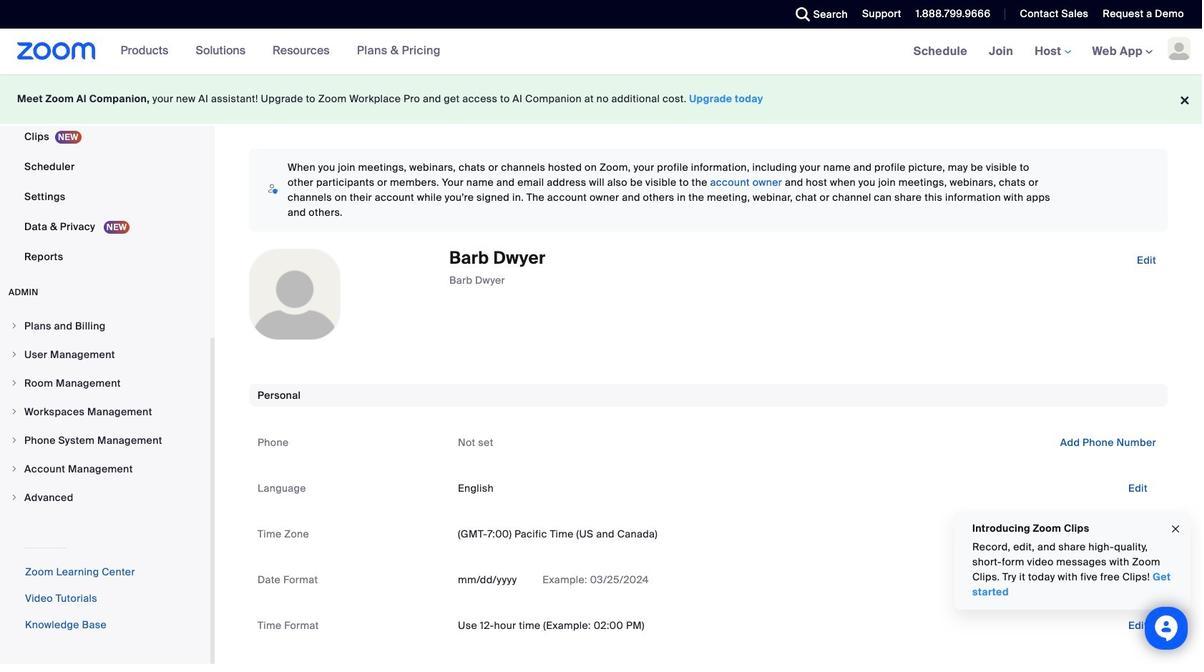 Task type: locate. For each thing, give the bounding box(es) containing it.
meetings navigation
[[903, 29, 1202, 75]]

admin menu menu
[[0, 313, 210, 513]]

0 vertical spatial right image
[[10, 408, 19, 417]]

2 right image from the top
[[10, 351, 19, 359]]

3 right image from the top
[[10, 379, 19, 388]]

menu item
[[0, 313, 210, 340], [0, 341, 210, 369], [0, 370, 210, 397], [0, 399, 210, 426], [0, 427, 210, 455], [0, 456, 210, 483], [0, 485, 210, 512]]

7 menu item from the top
[[0, 485, 210, 512]]

right image
[[10, 322, 19, 331], [10, 351, 19, 359], [10, 379, 19, 388], [10, 437, 19, 445], [10, 465, 19, 474]]

right image
[[10, 408, 19, 417], [10, 494, 19, 502]]

1 vertical spatial right image
[[10, 494, 19, 502]]

2 right image from the top
[[10, 494, 19, 502]]

3 menu item from the top
[[0, 370, 210, 397]]

personal menu menu
[[0, 0, 210, 273]]

banner
[[0, 29, 1202, 75]]

footer
[[0, 74, 1202, 124]]

6 menu item from the top
[[0, 456, 210, 483]]



Task type: vqa. For each thing, say whether or not it's contained in the screenshot.
Edit user photo on the top
yes



Task type: describe. For each thing, give the bounding box(es) containing it.
zoom logo image
[[17, 42, 96, 60]]

5 menu item from the top
[[0, 427, 210, 455]]

edit user photo image
[[283, 288, 306, 301]]

5 right image from the top
[[10, 465, 19, 474]]

product information navigation
[[110, 29, 452, 74]]

1 right image from the top
[[10, 408, 19, 417]]

profile picture image
[[1168, 37, 1191, 60]]

1 menu item from the top
[[0, 313, 210, 340]]

1 right image from the top
[[10, 322, 19, 331]]

4 right image from the top
[[10, 437, 19, 445]]

close image
[[1170, 521, 1182, 538]]

user photo image
[[250, 250, 340, 340]]

4 menu item from the top
[[0, 399, 210, 426]]

2 menu item from the top
[[0, 341, 210, 369]]



